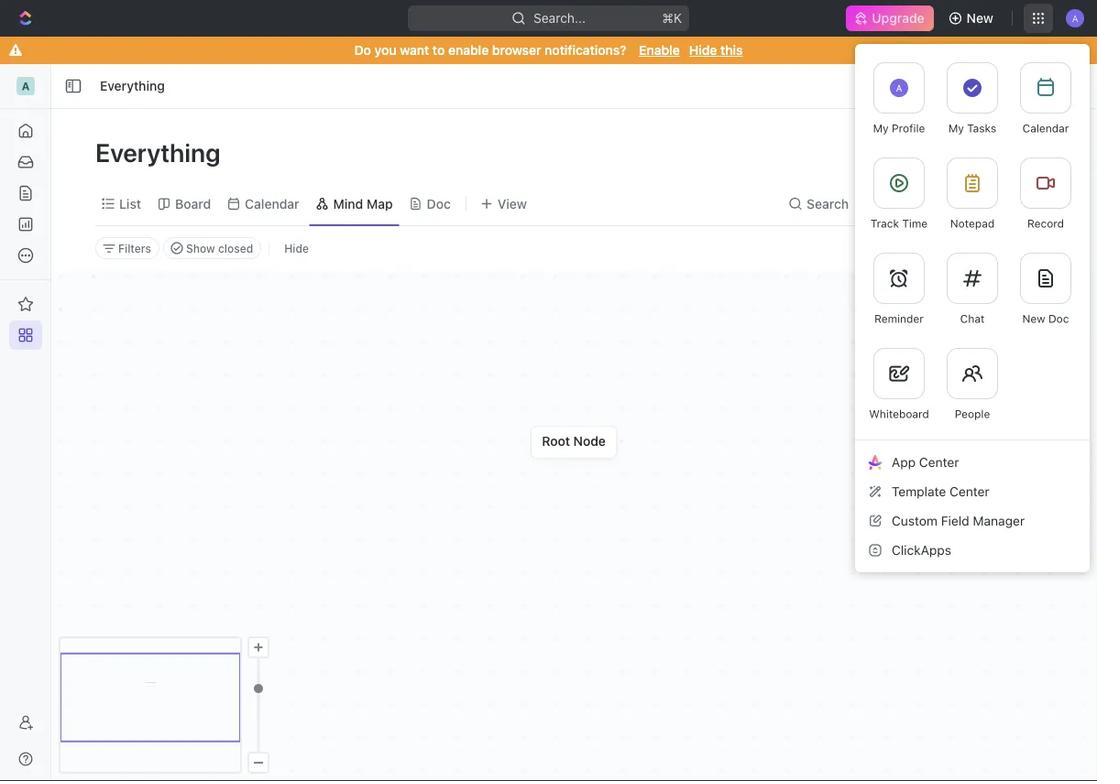 Task type: locate. For each thing, give the bounding box(es) containing it.
map
[[367, 196, 393, 211]]

calendar inside button
[[1023, 122, 1069, 135]]

0 horizontal spatial new
[[967, 11, 994, 26]]

clickapps
[[892, 543, 951, 558]]

upgrade link
[[846, 5, 934, 31]]

0 vertical spatial doc
[[427, 196, 451, 211]]

new inside new "button"
[[967, 11, 994, 26]]

my left "profile"
[[873, 122, 889, 135]]

doc link
[[423, 191, 451, 217]]

0 vertical spatial new
[[967, 11, 994, 26]]

show closed
[[186, 242, 253, 255]]

0 vertical spatial center
[[919, 455, 959, 470]]

notifications?
[[545, 43, 626, 58]]

app center
[[892, 455, 959, 470]]

field
[[941, 514, 969, 529]]

reminder button
[[862, 242, 936, 337]]

2 horizontal spatial hide
[[880, 196, 908, 211]]

track time
[[871, 217, 928, 230]]

sidebar navigation
[[0, 64, 51, 782]]

hide down calendar link in the top left of the page
[[284, 242, 309, 255]]

everything
[[100, 78, 165, 93], [95, 137, 226, 167]]

1 horizontal spatial doc
[[1048, 313, 1069, 325]]

board link
[[171, 191, 211, 217]]

custom
[[892, 514, 938, 529]]

0 vertical spatial hide
[[689, 43, 717, 58]]

doc right chat
[[1048, 313, 1069, 325]]

clickapps button
[[862, 536, 1082, 566]]

new inside new doc button
[[1022, 313, 1045, 325]]

1 vertical spatial calendar
[[245, 196, 299, 211]]

hide
[[689, 43, 717, 58], [880, 196, 908, 211], [284, 242, 309, 255]]

share
[[1044, 78, 1079, 93]]

app center button
[[862, 448, 1082, 478]]

new doc button
[[1009, 242, 1082, 337]]

new button
[[941, 4, 1005, 33]]

upgrade
[[872, 11, 924, 26]]

search...
[[533, 11, 586, 26]]

do you want to enable browser notifications? enable hide this
[[354, 43, 743, 58]]

calendar up hide button on the left of the page
[[245, 196, 299, 211]]

0 horizontal spatial my
[[873, 122, 889, 135]]

new up "my tasks" button on the right of page
[[967, 11, 994, 26]]

hide up track time
[[880, 196, 908, 211]]

mind map link
[[330, 191, 393, 217]]

1 vertical spatial doc
[[1048, 313, 1069, 325]]

to
[[433, 43, 445, 58]]

0 vertical spatial calendar
[[1023, 122, 1069, 135]]

closed
[[218, 242, 253, 255]]

center up template center
[[919, 455, 959, 470]]

chat button
[[936, 242, 1009, 337]]

you
[[374, 43, 396, 58]]

1 horizontal spatial calendar
[[1023, 122, 1069, 135]]

doc right map
[[427, 196, 451, 211]]

customize
[[941, 196, 1005, 211]]

0 horizontal spatial doc
[[427, 196, 451, 211]]

add task
[[965, 145, 1020, 160]]

new right chat
[[1022, 313, 1045, 325]]

chat
[[960, 313, 985, 325]]

0 horizontal spatial calendar
[[245, 196, 299, 211]]

my profile
[[873, 122, 925, 135]]

Search tasks... text field
[[869, 235, 1052, 262]]

this
[[720, 43, 743, 58]]

notepad
[[950, 217, 995, 230]]

new for new doc
[[1022, 313, 1045, 325]]

hide left the 'this'
[[689, 43, 717, 58]]

doc
[[427, 196, 451, 211], [1048, 313, 1069, 325]]

2 vertical spatial hide
[[284, 242, 309, 255]]

1 horizontal spatial my
[[949, 122, 964, 135]]

my inside button
[[949, 122, 964, 135]]

calendar
[[1023, 122, 1069, 135], [245, 196, 299, 211]]

enable
[[639, 43, 680, 58]]

new
[[967, 11, 994, 26], [1022, 313, 1045, 325]]

1 vertical spatial center
[[950, 484, 990, 499]]

people
[[955, 408, 990, 421]]

enable
[[448, 43, 489, 58]]

calendar down "share" button
[[1023, 122, 1069, 135]]

center for app center
[[919, 455, 959, 470]]

2 my from the left
[[949, 122, 964, 135]]

center down app center button
[[950, 484, 990, 499]]

new for new
[[967, 11, 994, 26]]

0 horizontal spatial hide
[[284, 242, 309, 255]]

hide button
[[277, 237, 316, 259]]

center
[[919, 455, 959, 470], [950, 484, 990, 499]]

reminder
[[874, 313, 924, 325]]

my left tasks
[[949, 122, 964, 135]]

1 vertical spatial new
[[1022, 313, 1045, 325]]

1 horizontal spatial hide
[[689, 43, 717, 58]]

1 vertical spatial hide
[[880, 196, 908, 211]]

1 horizontal spatial new
[[1022, 313, 1045, 325]]

record
[[1027, 217, 1064, 230]]

app
[[892, 455, 916, 470]]

a
[[896, 83, 902, 93]]

search
[[807, 196, 849, 211]]

1 my from the left
[[873, 122, 889, 135]]

my
[[873, 122, 889, 135], [949, 122, 964, 135]]



Task type: vqa. For each thing, say whether or not it's contained in the screenshot.
Space
no



Task type: describe. For each thing, give the bounding box(es) containing it.
doc inside button
[[1048, 313, 1069, 325]]

track time button
[[862, 147, 936, 242]]

search button
[[783, 191, 854, 217]]

share button
[[1033, 71, 1090, 101]]

calendar link
[[241, 191, 299, 217]]

notepad button
[[936, 147, 1009, 242]]

my tasks button
[[936, 51, 1009, 147]]

new doc
[[1022, 313, 1069, 325]]

do
[[354, 43, 371, 58]]

1 vertical spatial everything
[[95, 137, 226, 167]]

mind
[[333, 196, 363, 211]]

track
[[871, 217, 899, 230]]

⌘k
[[662, 11, 682, 26]]

tasks
[[967, 122, 996, 135]]

hide inside button
[[284, 242, 309, 255]]

show
[[186, 242, 215, 255]]

profile
[[892, 122, 925, 135]]

want
[[400, 43, 429, 58]]

manager
[[973, 514, 1025, 529]]

my for my tasks
[[949, 122, 964, 135]]

calendar button
[[1009, 51, 1082, 147]]

add task button
[[954, 138, 1031, 168]]

my tasks
[[949, 122, 996, 135]]

browser
[[492, 43, 541, 58]]

board
[[175, 196, 211, 211]]

customize button
[[917, 191, 1011, 217]]

hide button
[[858, 191, 914, 217]]

people button
[[936, 337, 1009, 433]]

list link
[[115, 191, 141, 217]]

template center button
[[862, 478, 1082, 507]]

whiteboard button
[[862, 337, 936, 433]]

whiteboard
[[869, 408, 929, 421]]

add
[[965, 145, 989, 160]]

my for my profile
[[873, 122, 889, 135]]

everything link
[[95, 75, 169, 97]]

custom field manager button
[[862, 507, 1082, 536]]

task
[[992, 145, 1020, 160]]

list
[[119, 196, 141, 211]]

hide inside dropdown button
[[880, 196, 908, 211]]

time
[[902, 217, 928, 230]]

center for template center
[[950, 484, 990, 499]]

custom field manager
[[892, 514, 1025, 529]]

template center
[[892, 484, 990, 499]]

record button
[[1009, 147, 1082, 242]]

mind map
[[333, 196, 393, 211]]

template
[[892, 484, 946, 499]]

show closed button
[[163, 237, 261, 259]]

0 vertical spatial everything
[[100, 78, 165, 93]]



